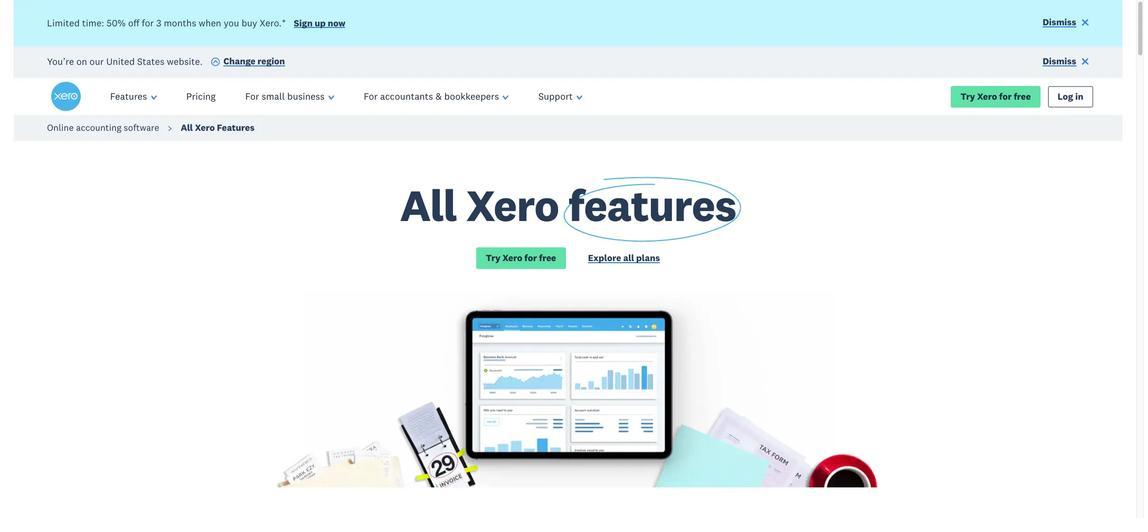 Task type: describe. For each thing, give the bounding box(es) containing it.
you
[[224, 17, 239, 29]]

bookkeepers
[[444, 90, 499, 103]]

accountants
[[380, 90, 433, 103]]

all
[[623, 252, 634, 264]]

sign up now link
[[294, 17, 346, 31]]

sign
[[294, 17, 313, 29]]

pricing link
[[171, 78, 231, 115]]

free for log
[[1014, 91, 1031, 102]]

dismiss button for limited time: 50% off for 3 months when you buy xero.*
[[1043, 16, 1089, 30]]

features button
[[95, 78, 171, 115]]

software
[[124, 122, 159, 134]]

sign up now
[[294, 17, 346, 29]]

log
[[1058, 91, 1073, 102]]

online accounting software
[[47, 122, 159, 134]]

when
[[199, 17, 221, 29]]

in
[[1075, 91, 1084, 102]]

dismiss for limited time: 50% off for 3 months when you buy xero.*
[[1043, 16, 1076, 28]]

you're on our united states website.
[[47, 55, 203, 67]]

explore
[[588, 252, 621, 264]]

for for log in
[[999, 91, 1012, 102]]

united
[[106, 55, 135, 67]]

buy
[[242, 17, 257, 29]]

xero inside the breadcrumbs element
[[195, 122, 215, 134]]

change region
[[224, 56, 285, 67]]

log in
[[1058, 91, 1084, 102]]

50%
[[107, 17, 126, 29]]

months
[[164, 17, 196, 29]]

free for explore
[[539, 252, 556, 264]]

3
[[156, 17, 161, 29]]

for for for accountants & bookkeepers
[[364, 90, 378, 103]]

features inside the breadcrumbs element
[[217, 122, 255, 134]]

xero.*
[[260, 17, 286, 29]]

business
[[287, 90, 325, 103]]

our
[[90, 55, 104, 67]]

for small business
[[245, 90, 325, 103]]

online accounting software link
[[47, 122, 159, 134]]

online
[[47, 122, 74, 134]]

for small business button
[[231, 78, 349, 115]]



Task type: vqa. For each thing, say whether or not it's contained in the screenshot.
Start Using Xero For Free
no



Task type: locate. For each thing, give the bounding box(es) containing it.
1 horizontal spatial try xero for free link
[[951, 86, 1041, 108]]

breadcrumbs element
[[0, 115, 1136, 141]]

1 dismiss from the top
[[1043, 16, 1076, 28]]

all for all xero
[[400, 178, 457, 233]]

0 horizontal spatial try
[[486, 252, 500, 264]]

1 horizontal spatial features
[[217, 122, 255, 134]]

0 horizontal spatial features
[[110, 90, 147, 103]]

now
[[328, 17, 346, 29]]

limited time: 50% off for 3 months when you buy xero.*
[[47, 17, 286, 29]]

for left the accountants
[[364, 90, 378, 103]]

small
[[262, 90, 285, 103]]

xero homepage image
[[51, 82, 81, 112]]

1 horizontal spatial free
[[1014, 91, 1031, 102]]

for accountants & bookkeepers button
[[349, 78, 524, 115]]

0 vertical spatial dismiss
[[1043, 16, 1076, 28]]

support
[[538, 90, 573, 103]]

try xero for free link for log in
[[951, 86, 1041, 108]]

0 horizontal spatial try xero for free link
[[476, 248, 566, 269]]

dismiss
[[1043, 16, 1076, 28], [1043, 56, 1076, 67]]

try for explore all plans
[[486, 252, 500, 264]]

try xero for free for log in
[[961, 91, 1031, 102]]

1 vertical spatial for
[[999, 91, 1012, 102]]

for
[[245, 90, 259, 103], [364, 90, 378, 103]]

dismiss for you're on our united states website.
[[1043, 56, 1076, 67]]

1 for from the left
[[245, 90, 259, 103]]

for accountants & bookkeepers
[[364, 90, 499, 103]]

try xero for free for explore all plans
[[486, 252, 556, 264]]

0 horizontal spatial for
[[245, 90, 259, 103]]

0 horizontal spatial all
[[181, 122, 193, 134]]

all for all xero features
[[181, 122, 193, 134]]

2 dismiss from the top
[[1043, 56, 1076, 67]]

2 dismiss button from the top
[[1043, 55, 1089, 70]]

limited
[[47, 17, 80, 29]]

website.
[[167, 55, 203, 67]]

features inside dropdown button
[[110, 90, 147, 103]]

states
[[137, 55, 164, 67]]

try for log in
[[961, 91, 975, 102]]

0 horizontal spatial free
[[539, 252, 556, 264]]

on
[[76, 55, 87, 67]]

log in link
[[1048, 86, 1093, 108]]

for for for small business
[[245, 90, 259, 103]]

for
[[142, 17, 154, 29], [999, 91, 1012, 102], [524, 252, 537, 264]]

features
[[568, 178, 736, 233]]

support button
[[524, 78, 597, 115]]

1 vertical spatial try xero for free
[[486, 252, 556, 264]]

1 horizontal spatial for
[[524, 252, 537, 264]]

accounting
[[76, 122, 121, 134]]

2 horizontal spatial for
[[999, 91, 1012, 102]]

0 vertical spatial all
[[181, 122, 193, 134]]

1 vertical spatial free
[[539, 252, 556, 264]]

0 horizontal spatial for
[[142, 17, 154, 29]]

change region button
[[211, 55, 285, 70]]

for for explore all plans
[[524, 252, 537, 264]]

you're
[[47, 55, 74, 67]]

features
[[110, 90, 147, 103], [217, 122, 255, 134]]

1 vertical spatial try
[[486, 252, 500, 264]]

region
[[258, 56, 285, 67]]

1 horizontal spatial try xero for free
[[961, 91, 1031, 102]]

0 vertical spatial try
[[961, 91, 975, 102]]

1 horizontal spatial all
[[400, 178, 457, 233]]

1 horizontal spatial for
[[364, 90, 378, 103]]

0 vertical spatial free
[[1014, 91, 1031, 102]]

features down pricing link
[[217, 122, 255, 134]]

all xero
[[400, 178, 568, 233]]

1 vertical spatial all
[[400, 178, 457, 233]]

all xero features
[[181, 122, 255, 134]]

0 vertical spatial try xero for free
[[961, 91, 1031, 102]]

explore all plans
[[588, 252, 660, 264]]

1 vertical spatial dismiss
[[1043, 56, 1076, 67]]

try xero for free link
[[951, 86, 1041, 108], [476, 248, 566, 269]]

&
[[436, 90, 442, 103]]

all
[[181, 122, 193, 134], [400, 178, 457, 233]]

1 vertical spatial dismiss button
[[1043, 55, 1089, 70]]

change
[[224, 56, 256, 67]]

1 horizontal spatial try
[[961, 91, 975, 102]]

try
[[961, 91, 975, 102], [486, 252, 500, 264]]

0 vertical spatial dismiss button
[[1043, 16, 1089, 30]]

features up software
[[110, 90, 147, 103]]

dismiss button for you're on our united states website.
[[1043, 55, 1089, 70]]

0 vertical spatial for
[[142, 17, 154, 29]]

free
[[1014, 91, 1031, 102], [539, 252, 556, 264]]

try xero for free link for explore all plans
[[476, 248, 566, 269]]

try xero for free
[[961, 91, 1031, 102], [486, 252, 556, 264]]

0 vertical spatial features
[[110, 90, 147, 103]]

dismiss button
[[1043, 16, 1089, 30], [1043, 55, 1089, 70]]

1 dismiss button from the top
[[1043, 16, 1089, 30]]

bottom image alt image
[[14, 292, 1123, 488]]

all xero features link
[[181, 122, 255, 134]]

1 vertical spatial features
[[217, 122, 255, 134]]

up
[[315, 17, 326, 29]]

explore all plans link
[[588, 252, 660, 266]]

off
[[128, 17, 139, 29]]

time:
[[82, 17, 104, 29]]

pricing
[[186, 90, 216, 103]]

0 vertical spatial try xero for free link
[[951, 86, 1041, 108]]

for left small
[[245, 90, 259, 103]]

2 for from the left
[[364, 90, 378, 103]]

1 vertical spatial try xero for free link
[[476, 248, 566, 269]]

2 vertical spatial for
[[524, 252, 537, 264]]

plans
[[636, 252, 660, 264]]

all inside the breadcrumbs element
[[181, 122, 193, 134]]

xero
[[977, 91, 997, 102], [195, 122, 215, 134], [466, 178, 559, 233], [503, 252, 522, 264]]

0 horizontal spatial try xero for free
[[486, 252, 556, 264]]



